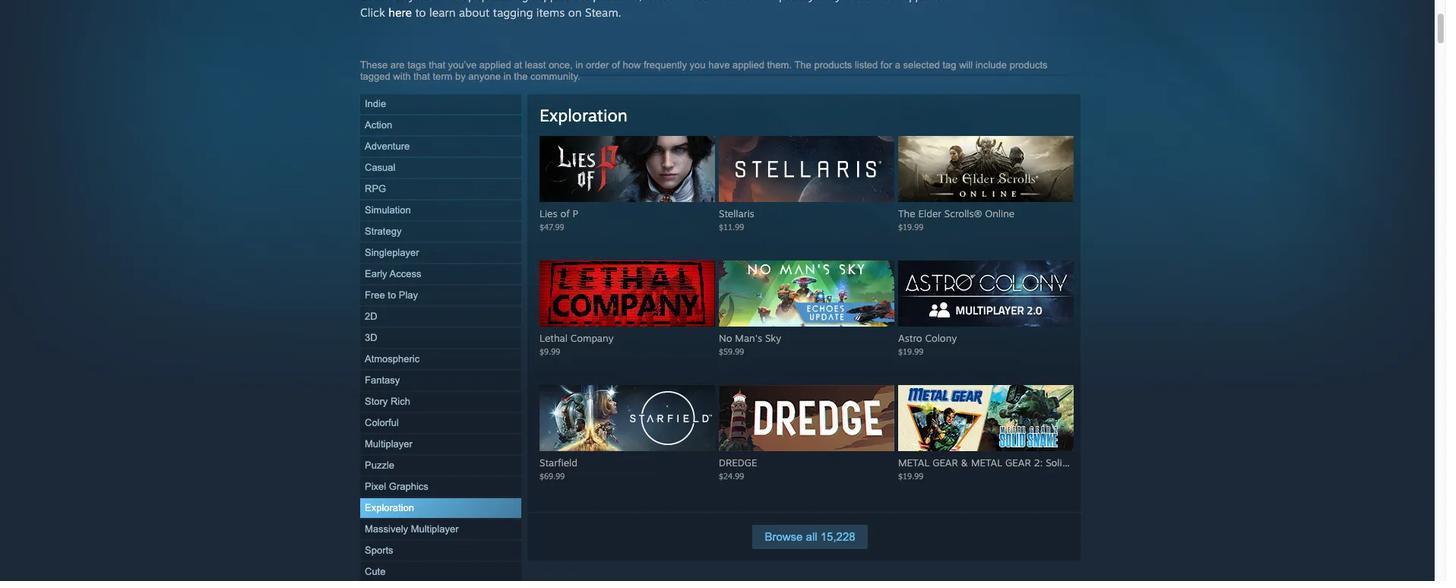 Task type: locate. For each thing, give the bounding box(es) containing it.
of
[[612, 59, 620, 71], [560, 207, 570, 220]]

simulation
[[365, 204, 411, 216]]

in
[[576, 59, 583, 71], [504, 71, 511, 82]]

tag
[[943, 59, 957, 71]]

1 horizontal spatial to
[[415, 5, 426, 20]]

at
[[514, 59, 522, 71]]

1 vertical spatial of
[[560, 207, 570, 220]]

that
[[429, 59, 445, 71], [414, 71, 430, 82]]

listed
[[855, 59, 878, 71]]

rich
[[391, 396, 410, 407]]

multiplayer down colorful
[[365, 439, 413, 450]]

$9.99
[[540, 347, 560, 356]]

1 vertical spatial exploration
[[365, 502, 414, 514]]

items
[[536, 5, 565, 20]]

multiplayer
[[365, 439, 413, 450], [411, 524, 459, 535]]

online
[[985, 207, 1015, 220]]

the left elder
[[898, 207, 916, 220]]

0 vertical spatial of
[[612, 59, 620, 71]]

to right here link
[[415, 5, 426, 20]]

scrolls®
[[944, 207, 982, 220]]

of inside lies of p $47.99
[[560, 207, 570, 220]]

here link
[[389, 5, 412, 20]]

term
[[433, 71, 453, 82]]

on
[[568, 5, 582, 20]]

1 horizontal spatial gear
[[1006, 457, 1031, 469]]

in left the
[[504, 71, 511, 82]]

&
[[961, 457, 968, 469]]

lethal
[[540, 332, 568, 344]]

of left p
[[560, 207, 570, 220]]

products right include
[[1010, 59, 1048, 71]]

stellaris $11.99
[[719, 207, 754, 232]]

$19.99 inside the elder scrolls® online $19.99
[[898, 222, 924, 232]]

1 horizontal spatial exploration
[[540, 105, 628, 125]]

$24.99
[[719, 471, 744, 481]]

applied left at
[[479, 59, 511, 71]]

exploration link
[[540, 105, 628, 125]]

2 vertical spatial $19.99
[[898, 471, 924, 481]]

graphics
[[389, 481, 428, 492]]

that right with
[[414, 71, 430, 82]]

adventure
[[365, 141, 410, 152]]

3 $19.99 from the top
[[898, 471, 924, 481]]

in left order
[[576, 59, 583, 71]]

gear
[[933, 457, 958, 469], [1006, 457, 1031, 469]]

the
[[794, 59, 812, 71], [898, 207, 916, 220]]

pixel
[[365, 481, 386, 492]]

puzzle
[[365, 460, 394, 471]]

gear left &
[[933, 457, 958, 469]]

0 horizontal spatial metal
[[898, 457, 930, 469]]

click here to learn about tagging items on steam.
[[360, 5, 621, 20]]

sports
[[365, 545, 393, 556]]

$47.99
[[540, 222, 564, 232]]

stellaris
[[719, 207, 754, 220]]

applied
[[479, 59, 511, 71], [733, 59, 764, 71]]

tagged
[[360, 71, 390, 82]]

lies of p $47.99
[[540, 207, 578, 232]]

0 horizontal spatial products
[[814, 59, 852, 71]]

multiplayer right massively
[[411, 524, 459, 535]]

to
[[415, 5, 426, 20], [388, 290, 396, 301]]

exploration down community.
[[540, 105, 628, 125]]

metal
[[898, 457, 930, 469], [971, 457, 1003, 469]]

0 horizontal spatial exploration
[[365, 502, 414, 514]]

$19.99 inside astro colony $19.99
[[898, 347, 924, 356]]

0 horizontal spatial of
[[560, 207, 570, 220]]

massively
[[365, 524, 408, 535]]

0 vertical spatial $19.99
[[898, 222, 924, 232]]

of left how
[[612, 59, 620, 71]]

metal gear & metal gear 2: solid snake $19.99
[[898, 457, 1098, 481]]

with
[[393, 71, 411, 82]]

0 vertical spatial the
[[794, 59, 812, 71]]

these are tags that you've applied at least once, in order of how frequently you have applied them. the products listed for a selected tag will include products tagged with that term by anyone in the community.
[[360, 59, 1048, 82]]

no
[[719, 332, 732, 344]]

$19.99
[[898, 222, 924, 232], [898, 347, 924, 356], [898, 471, 924, 481]]

will
[[959, 59, 973, 71]]

strategy
[[365, 226, 402, 237]]

exploration up massively
[[365, 502, 414, 514]]

1 horizontal spatial the
[[898, 207, 916, 220]]

browse all 15,228
[[765, 530, 855, 543]]

1 horizontal spatial applied
[[733, 59, 764, 71]]

for
[[881, 59, 892, 71]]

indie
[[365, 98, 386, 109]]

1 vertical spatial $19.99
[[898, 347, 924, 356]]

story rich
[[365, 396, 410, 407]]

1 horizontal spatial metal
[[971, 457, 1003, 469]]

applied right 'have'
[[733, 59, 764, 71]]

1 $19.99 from the top
[[898, 222, 924, 232]]

1 horizontal spatial of
[[612, 59, 620, 71]]

0 horizontal spatial the
[[794, 59, 812, 71]]

2 products from the left
[[1010, 59, 1048, 71]]

browse all 15,228 link
[[753, 525, 868, 549]]

rpg
[[365, 183, 386, 195]]

exploration
[[540, 105, 628, 125], [365, 502, 414, 514]]

the right them.
[[794, 59, 812, 71]]

atmospheric
[[365, 353, 420, 365]]

products left listed
[[814, 59, 852, 71]]

colony
[[925, 332, 957, 344]]

0 horizontal spatial to
[[388, 290, 396, 301]]

lies
[[540, 207, 558, 220]]

you
[[690, 59, 706, 71]]

to left 'play'
[[388, 290, 396, 301]]

$19.99 inside metal gear & metal gear 2: solid snake $19.99
[[898, 471, 924, 481]]

free to play
[[365, 290, 418, 301]]

starfield
[[540, 457, 578, 469]]

you've
[[448, 59, 477, 71]]

1 products from the left
[[814, 59, 852, 71]]

gear left 2:
[[1006, 457, 1031, 469]]

0 horizontal spatial applied
[[479, 59, 511, 71]]

2 $19.99 from the top
[[898, 347, 924, 356]]

metal left &
[[898, 457, 930, 469]]

0 vertical spatial exploration
[[540, 105, 628, 125]]

1 vertical spatial the
[[898, 207, 916, 220]]

0 vertical spatial multiplayer
[[365, 439, 413, 450]]

here
[[389, 5, 412, 20]]

the elder scrolls® online $19.99
[[898, 207, 1015, 232]]

metal right &
[[971, 457, 1003, 469]]

0 horizontal spatial gear
[[933, 457, 958, 469]]

1 horizontal spatial products
[[1010, 59, 1048, 71]]

company
[[571, 332, 614, 344]]



Task type: vqa. For each thing, say whether or not it's contained in the screenshot.
Early Access
yes



Task type: describe. For each thing, give the bounding box(es) containing it.
dredge $24.99
[[719, 457, 757, 481]]

include
[[976, 59, 1007, 71]]

early access
[[365, 268, 421, 280]]

man's
[[735, 332, 762, 344]]

order
[[586, 59, 609, 71]]

steam.
[[585, 5, 621, 20]]

0 horizontal spatial in
[[504, 71, 511, 82]]

are
[[390, 59, 405, 71]]

access
[[389, 268, 421, 280]]

fantasy
[[365, 375, 400, 386]]

tags
[[407, 59, 426, 71]]

singleplayer
[[365, 247, 419, 258]]

of inside these are tags that you've applied at least once, in order of how frequently you have applied them. the products listed for a selected tag will include products tagged with that term by anyone in the community.
[[612, 59, 620, 71]]

1 gear from the left
[[933, 457, 958, 469]]

tagging
[[493, 5, 533, 20]]

that right the tags
[[429, 59, 445, 71]]

a
[[895, 59, 900, 71]]

the inside these are tags that you've applied at least once, in order of how frequently you have applied them. the products listed for a selected tag will include products tagged with that term by anyone in the community.
[[794, 59, 812, 71]]

by
[[455, 71, 466, 82]]

solid
[[1046, 457, 1068, 469]]

2 metal from the left
[[971, 457, 1003, 469]]

selected
[[903, 59, 940, 71]]

them.
[[767, 59, 792, 71]]

no man's sky $59.99
[[719, 332, 781, 356]]

colorful
[[365, 417, 399, 429]]

elder
[[918, 207, 942, 220]]

1 vertical spatial to
[[388, 290, 396, 301]]

2:
[[1034, 457, 1043, 469]]

1 metal from the left
[[898, 457, 930, 469]]

starfield $69.99
[[540, 457, 578, 481]]

lethal company $9.99
[[540, 332, 614, 356]]

3d
[[365, 332, 377, 344]]

$11.99
[[719, 222, 744, 232]]

2d
[[365, 311, 377, 322]]

sky
[[765, 332, 781, 344]]

anyone
[[468, 71, 501, 82]]

once,
[[549, 59, 573, 71]]

astro colony $19.99
[[898, 332, 957, 356]]

the inside the elder scrolls® online $19.99
[[898, 207, 916, 220]]

how
[[623, 59, 641, 71]]

2 applied from the left
[[733, 59, 764, 71]]

0 vertical spatial to
[[415, 5, 426, 20]]

the
[[514, 71, 528, 82]]

1 vertical spatial multiplayer
[[411, 524, 459, 535]]

frequently
[[644, 59, 687, 71]]

pixel graphics
[[365, 481, 428, 492]]

these
[[360, 59, 388, 71]]

1 applied from the left
[[479, 59, 511, 71]]

all
[[806, 530, 817, 543]]

click
[[360, 5, 385, 20]]

browse
[[765, 530, 803, 543]]

2 gear from the left
[[1006, 457, 1031, 469]]

casual
[[365, 162, 396, 173]]

p
[[573, 207, 578, 220]]

least
[[525, 59, 546, 71]]

cute
[[365, 566, 386, 578]]

massively multiplayer
[[365, 524, 459, 535]]

about
[[459, 5, 490, 20]]

1 horizontal spatial in
[[576, 59, 583, 71]]

learn
[[429, 5, 456, 20]]

have
[[708, 59, 730, 71]]

$59.99
[[719, 347, 744, 356]]

action
[[365, 119, 392, 131]]

$69.99
[[540, 471, 565, 481]]

early
[[365, 268, 387, 280]]

free
[[365, 290, 385, 301]]

astro
[[898, 332, 922, 344]]

dredge
[[719, 457, 757, 469]]

community.
[[530, 71, 580, 82]]

15,228
[[821, 530, 855, 543]]

story
[[365, 396, 388, 407]]



